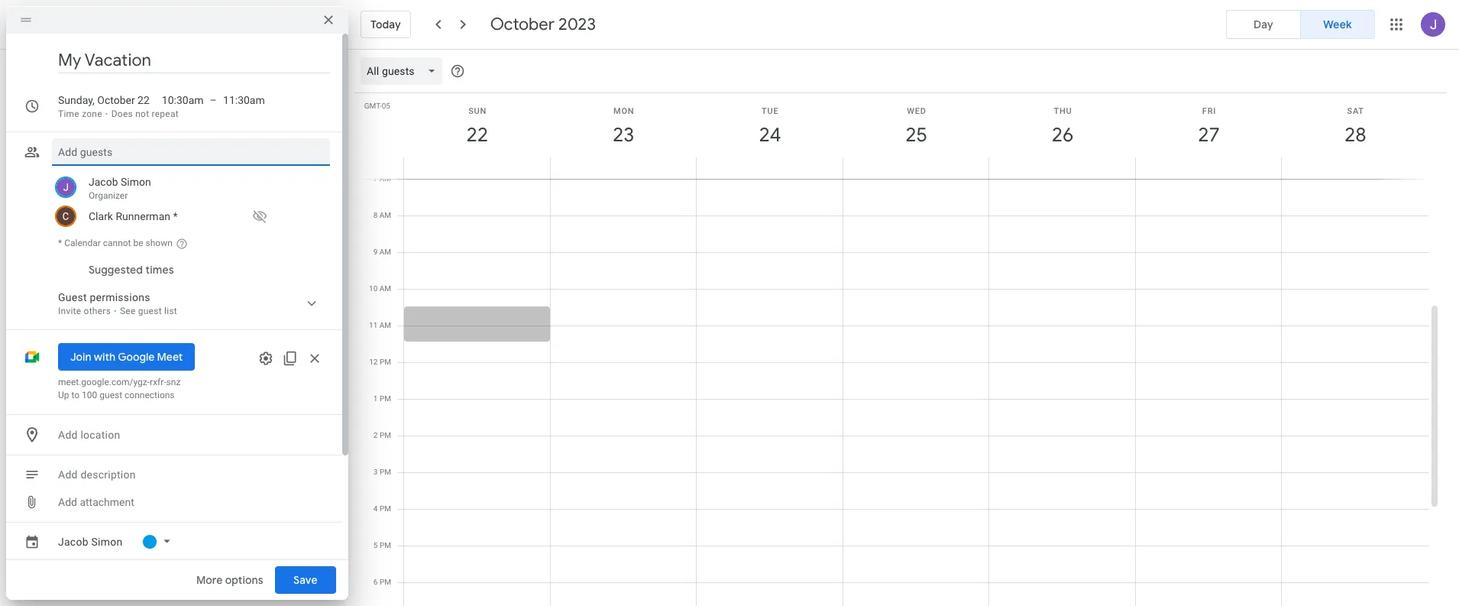 Task type: describe. For each thing, give the bounding box(es) containing it.
sat 28
[[1344, 106, 1366, 147]]

10:30am
[[162, 94, 204, 106]]

7
[[373, 174, 378, 183]]

be
[[133, 238, 143, 248]]

add attachment
[[58, 496, 134, 508]]

sunday,
[[58, 94, 95, 106]]

22 inside column header
[[466, 122, 487, 147]]

cannot
[[103, 238, 131, 248]]

25 column header
[[843, 93, 990, 179]]

meet
[[157, 350, 183, 364]]

sun 22
[[466, 106, 487, 147]]

1 horizontal spatial october
[[490, 14, 555, 35]]

add for add description
[[58, 468, 78, 481]]

repeat
[[152, 109, 179, 119]]

9 am
[[373, 248, 391, 256]]

sunday, october 22
[[58, 94, 150, 106]]

am for 9 am
[[380, 248, 391, 256]]

add description button
[[52, 461, 330, 488]]

1 pm
[[374, 394, 391, 403]]

calendar
[[64, 238, 101, 248]]

sat
[[1348, 106, 1365, 116]]

05
[[382, 102, 391, 110]]

thu 26
[[1051, 106, 1073, 147]]

pm for 4 pm
[[380, 504, 391, 513]]

add description
[[58, 468, 136, 481]]

thursday, october 26 element
[[1046, 118, 1081, 153]]

suggested times button
[[83, 256, 180, 284]]

22 column header
[[404, 93, 551, 179]]

am for 7 am
[[380, 174, 391, 183]]

11 am
[[369, 321, 391, 329]]

8
[[373, 211, 378, 219]]

simon for jacob simon organizer
[[121, 176, 151, 188]]

0 horizontal spatial october
[[97, 94, 135, 106]]

wed 25
[[905, 106, 927, 147]]

guest inside meet.google.com/ygz-rxfr-snz up to 100 guest connections
[[100, 390, 122, 400]]

see guest list
[[120, 306, 177, 316]]

rxfr-
[[150, 377, 166, 387]]

wednesday, october 25 element
[[899, 118, 934, 153]]

snz
[[166, 377, 181, 387]]

2 pm
[[374, 431, 391, 439]]

gmt-05
[[364, 102, 391, 110]]

3 pm
[[374, 468, 391, 476]]

join
[[70, 350, 91, 364]]

location
[[81, 429, 120, 441]]

add location
[[58, 429, 120, 441]]

11
[[369, 321, 378, 329]]

with
[[94, 350, 116, 364]]

google
[[118, 350, 155, 364]]

fri
[[1203, 106, 1217, 116]]

5 pm
[[374, 541, 391, 549]]

day
[[1254, 18, 1274, 31]]

26 column header
[[989, 93, 1136, 179]]

6
[[374, 578, 378, 586]]

jacob for jacob simon organizer
[[89, 176, 118, 188]]

Add title text field
[[58, 49, 330, 72]]

12
[[369, 358, 378, 366]]

am for 11 am
[[380, 321, 391, 329]]

am for 8 am
[[380, 211, 391, 219]]

24
[[758, 122, 780, 147]]

times
[[146, 263, 174, 277]]

others
[[84, 306, 111, 316]]

pm for 6 pm
[[380, 578, 391, 586]]

not
[[135, 109, 149, 119]]

time zone
[[58, 109, 102, 119]]

* calendar cannot be shown
[[58, 238, 173, 248]]

pm for 1 pm
[[380, 394, 391, 403]]

wed
[[907, 106, 927, 116]]

jacob simon
[[58, 536, 123, 548]]

jacob for jacob simon
[[58, 536, 88, 548]]

10 am
[[369, 284, 391, 293]]

100
[[82, 390, 97, 400]]

tue 24
[[758, 106, 780, 147]]

25
[[905, 122, 927, 147]]

time
[[58, 109, 79, 119]]

clark runnerman tree item
[[52, 204, 330, 229]]

1 horizontal spatial guest
[[138, 306, 162, 316]]

add for add location
[[58, 429, 78, 441]]

attachment
[[80, 496, 134, 508]]

4
[[374, 504, 378, 513]]

23 column header
[[550, 93, 697, 179]]

* inside clark runnerman tree item
[[173, 210, 178, 222]]

today
[[371, 18, 401, 31]]

shown
[[146, 238, 173, 248]]

october 2023
[[490, 14, 596, 35]]

pm for 12 pm
[[380, 358, 391, 366]]

8 am
[[373, 211, 391, 219]]



Task type: vqa. For each thing, say whether or not it's contained in the screenshot.
the bottom October
yes



Task type: locate. For each thing, give the bounding box(es) containing it.
0 vertical spatial *
[[173, 210, 178, 222]]

tue
[[762, 106, 779, 116]]

11:30am
[[223, 94, 265, 106]]

1 add from the top
[[58, 429, 78, 441]]

guest down 'meet.google.com/ygz-'
[[100, 390, 122, 400]]

grid
[[355, 50, 1441, 606]]

jacob inside jacob simon organizer
[[89, 176, 118, 188]]

* right "runnerman"
[[173, 210, 178, 222]]

show schedule of clark runnerman image
[[248, 204, 272, 229]]

option group
[[1227, 10, 1376, 39]]

2 vertical spatial add
[[58, 496, 77, 508]]

simon for jacob simon
[[91, 536, 123, 548]]

today button
[[361, 6, 411, 43]]

organizer
[[89, 190, 128, 201]]

0 vertical spatial guest
[[138, 306, 162, 316]]

jacob down add attachment
[[58, 536, 88, 548]]

4 pm
[[374, 504, 391, 513]]

simon down attachment
[[91, 536, 123, 548]]

suggested times
[[89, 263, 174, 277]]

1 vertical spatial add
[[58, 468, 78, 481]]

add for add attachment
[[58, 496, 77, 508]]

sun
[[469, 106, 487, 116]]

24 column header
[[696, 93, 843, 179]]

5 am from the top
[[380, 321, 391, 329]]

1 vertical spatial guest
[[100, 390, 122, 400]]

pm for 2 pm
[[380, 431, 391, 439]]

does
[[111, 109, 133, 119]]

add inside 'dropdown button'
[[58, 429, 78, 441]]

tuesday, october 24 element
[[753, 118, 788, 153]]

12 pm
[[369, 358, 391, 366]]

10
[[369, 284, 378, 293]]

4 pm from the top
[[380, 468, 391, 476]]

clark runnerman *
[[89, 210, 178, 222]]

0 vertical spatial simon
[[121, 176, 151, 188]]

1 vertical spatial 22
[[466, 122, 487, 147]]

3 pm from the top
[[380, 431, 391, 439]]

pm right 4
[[380, 504, 391, 513]]

0 horizontal spatial *
[[58, 238, 62, 248]]

mon
[[614, 106, 635, 116]]

add left location
[[58, 429, 78, 441]]

1 vertical spatial *
[[58, 238, 62, 248]]

pm right 5
[[380, 541, 391, 549]]

1 horizontal spatial jacob
[[89, 176, 118, 188]]

simon
[[121, 176, 151, 188], [91, 536, 123, 548]]

saturday, october 28 element
[[1338, 118, 1373, 153]]

option group containing day
[[1227, 10, 1376, 39]]

gmt-
[[364, 102, 382, 110]]

9
[[373, 248, 378, 256]]

26
[[1051, 122, 1073, 147]]

clark
[[89, 210, 113, 222]]

5
[[374, 541, 378, 549]]

description
[[81, 468, 136, 481]]

Day radio
[[1227, 10, 1301, 39]]

pm right 1
[[380, 394, 391, 403]]

1 pm from the top
[[380, 358, 391, 366]]

october up does
[[97, 94, 135, 106]]

0 horizontal spatial guest
[[100, 390, 122, 400]]

october left 2023 at the left top
[[490, 14, 555, 35]]

simon inside jacob simon organizer
[[121, 176, 151, 188]]

jacob
[[89, 176, 118, 188], [58, 536, 88, 548]]

suggested
[[89, 263, 143, 277]]

5 pm from the top
[[380, 504, 391, 513]]

am right 10
[[380, 284, 391, 293]]

1 vertical spatial jacob
[[58, 536, 88, 548]]

6 pm from the top
[[380, 541, 391, 549]]

grid containing 22
[[355, 50, 1441, 606]]

am right 7 at top left
[[380, 174, 391, 183]]

see
[[120, 306, 136, 316]]

0 vertical spatial add
[[58, 429, 78, 441]]

–
[[210, 94, 217, 106]]

* left calendar
[[58, 238, 62, 248]]

3 am from the top
[[380, 248, 391, 256]]

up
[[58, 390, 69, 400]]

am right 9
[[380, 248, 391, 256]]

0 vertical spatial jacob
[[89, 176, 118, 188]]

add location button
[[52, 421, 330, 449]]

join with google meet
[[70, 350, 183, 364]]

meet.google.com/ygz-
[[58, 377, 150, 387]]

guests invited to this event. tree
[[52, 172, 330, 229]]

thu
[[1054, 106, 1073, 116]]

2023
[[559, 14, 596, 35]]

10:30am – 11:30am
[[162, 94, 265, 106]]

jacob up organizer
[[89, 176, 118, 188]]

add attachment button
[[52, 488, 140, 516]]

jacob simon organizer
[[89, 176, 151, 201]]

pm for 3 pm
[[380, 468, 391, 476]]

add left attachment
[[58, 496, 77, 508]]

0 vertical spatial 22
[[138, 94, 150, 106]]

simon up organizer
[[121, 176, 151, 188]]

add up add attachment
[[58, 468, 78, 481]]

mon 23
[[612, 106, 635, 147]]

1 horizontal spatial *
[[173, 210, 178, 222]]

1 horizontal spatial 22
[[466, 122, 487, 147]]

Week radio
[[1301, 10, 1376, 39]]

week
[[1324, 18, 1352, 31]]

guest
[[58, 291, 87, 303]]

22 up not
[[138, 94, 150, 106]]

Guests text field
[[58, 138, 324, 166]]

1 vertical spatial october
[[97, 94, 135, 106]]

october
[[490, 14, 555, 35], [97, 94, 135, 106]]

am right 8
[[380, 211, 391, 219]]

4 am from the top
[[380, 284, 391, 293]]

1 vertical spatial simon
[[91, 536, 123, 548]]

2 am from the top
[[380, 211, 391, 219]]

0 horizontal spatial jacob
[[58, 536, 88, 548]]

None field
[[361, 57, 448, 85]]

1 am from the top
[[380, 174, 391, 183]]

22 down sun
[[466, 122, 487, 147]]

zone
[[82, 109, 102, 119]]

am for 10 am
[[380, 284, 391, 293]]

3 add from the top
[[58, 496, 77, 508]]

2 add from the top
[[58, 468, 78, 481]]

0 horizontal spatial 22
[[138, 94, 150, 106]]

23
[[612, 122, 634, 147]]

fri 27
[[1198, 106, 1219, 147]]

to
[[71, 390, 80, 400]]

2
[[374, 431, 378, 439]]

pm right 2
[[380, 431, 391, 439]]

28 column header
[[1282, 93, 1429, 179]]

guest left list
[[138, 306, 162, 316]]

meet.google.com/ygz-rxfr-snz up to 100 guest connections
[[58, 377, 181, 400]]

list
[[164, 306, 177, 316]]

does not repeat
[[111, 109, 179, 119]]

1
[[374, 394, 378, 403]]

7 pm from the top
[[380, 578, 391, 586]]

pm right 12
[[380, 358, 391, 366]]

invite others
[[58, 306, 111, 316]]

to element
[[210, 92, 217, 108]]

permissions
[[90, 291, 150, 303]]

0 vertical spatial october
[[490, 14, 555, 35]]

add inside dropdown button
[[58, 468, 78, 481]]

6 pm
[[374, 578, 391, 586]]

monday, october 23 element
[[606, 118, 641, 153]]

pm for 5 pm
[[380, 541, 391, 549]]

27 column header
[[1136, 93, 1283, 179]]

pm right the 6
[[380, 578, 391, 586]]

add
[[58, 429, 78, 441], [58, 468, 78, 481], [58, 496, 77, 508]]

pm
[[380, 358, 391, 366], [380, 394, 391, 403], [380, 431, 391, 439], [380, 468, 391, 476], [380, 504, 391, 513], [380, 541, 391, 549], [380, 578, 391, 586]]

28
[[1344, 122, 1366, 147]]

guest
[[138, 306, 162, 316], [100, 390, 122, 400]]

*
[[173, 210, 178, 222], [58, 238, 62, 248]]

connections
[[125, 390, 175, 400]]

friday, october 27 element
[[1192, 118, 1227, 153]]

jacob simon, organizer tree item
[[52, 172, 330, 204]]

2 pm from the top
[[380, 394, 391, 403]]

am right 11
[[380, 321, 391, 329]]

add inside button
[[58, 496, 77, 508]]

27
[[1198, 122, 1219, 147]]

pm right the 3
[[380, 468, 391, 476]]

guest permissions
[[58, 291, 150, 303]]

sunday, october 22 element
[[460, 118, 495, 153]]



